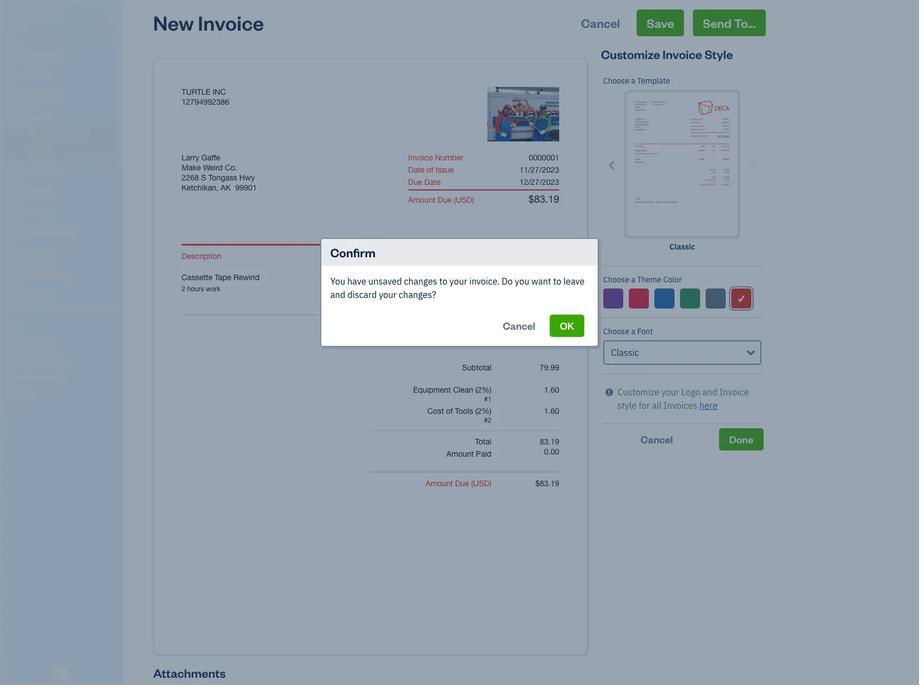 Task type: vqa. For each thing, say whether or not it's contained in the screenshot.
project icon
yes



Task type: describe. For each thing, give the bounding box(es) containing it.
1 1.60 from the top
[[544, 386, 559, 395]]

all
[[652, 400, 662, 411]]

confirm dialog
[[0, 225, 919, 361]]

you have unsaved changes to your invoice. do you want to leave and discard your changes?
[[330, 276, 585, 300]]

logo
[[682, 387, 701, 398]]

owner
[[9, 22, 29, 31]]

bank connections image
[[8, 373, 119, 382]]

color
[[663, 275, 682, 285]]

invoice inside customize your logo and invoice style for all invoices
[[720, 387, 749, 398]]

customize your logo and invoice style for all invoices
[[618, 387, 749, 411]]

2 vertical spatial due
[[455, 479, 469, 488]]

12794992386
[[182, 98, 229, 106]]

cost
[[428, 407, 444, 416]]

turtle inc 12794992386
[[182, 87, 229, 106]]

1 horizontal spatial your
[[450, 276, 467, 287]]

inc for turtle inc owner
[[43, 10, 59, 21]]

2
[[488, 417, 492, 425]]

ketchikan,
[[182, 183, 219, 192]]

choose for choose a template
[[603, 76, 630, 86]]

1 vertical spatial your
[[379, 289, 397, 300]]

ok
[[560, 319, 574, 332]]

0 vertical spatial date
[[408, 165, 425, 174]]

and inside you have unsaved changes to your invoice. do you want to leave and discard your changes?
[[330, 289, 345, 300]]

of inside equipment clean (2%) # 1 cost of tools (2%) # 2
[[446, 407, 453, 416]]

0 horizontal spatial usd
[[456, 196, 472, 204]]

equipment clean (2%) # 1 cost of tools (2%) # 2
[[413, 386, 492, 425]]

a for font
[[631, 327, 636, 337]]

customize for customize invoice style
[[601, 46, 660, 62]]

79.99
[[540, 363, 559, 372]]

money image
[[7, 249, 21, 260]]

new invoice
[[153, 9, 264, 36]]

Item Rate (USD) text field
[[423, 273, 448, 282]]

new
[[153, 9, 194, 36]]

total
[[475, 437, 492, 446]]

changes
[[404, 276, 437, 287]]

2 vertical spatial amount
[[426, 479, 453, 488]]

s
[[201, 173, 206, 182]]

cancel for save
[[581, 15, 620, 31]]

items and services image
[[8, 355, 119, 364]]

font
[[637, 327, 653, 337]]

have
[[347, 276, 366, 287]]

and inside customize your logo and invoice style for all invoices
[[703, 387, 718, 398]]

larry
[[182, 153, 199, 162]]

2 # from the top
[[484, 417, 488, 425]]

invoice image
[[7, 112, 21, 123]]

dashboard image
[[7, 48, 21, 60]]

invoices
[[664, 400, 698, 411]]

2 (2%) from the top
[[475, 407, 492, 416]]

0.00
[[544, 447, 559, 456]]

0 vertical spatial amount due ( usd )
[[408, 196, 474, 204]]

2 1.60 from the top
[[544, 407, 559, 416]]

exclamationcircle image
[[606, 386, 613, 399]]

cancel for ok
[[503, 319, 535, 332]]

send to... button
[[693, 9, 766, 36]]

co.
[[225, 163, 237, 172]]

Issue date in MM/DD/YYYY format text field
[[487, 165, 568, 174]]

make
[[182, 163, 201, 172]]

choose a font
[[603, 327, 653, 337]]

timer image
[[7, 228, 21, 239]]

2 to from the left
[[553, 276, 562, 287]]

report image
[[7, 291, 21, 303]]

save
[[647, 15, 674, 31]]

2 vertical spatial cancel
[[641, 433, 673, 446]]

confirm
[[330, 245, 376, 260]]

style
[[705, 46, 733, 62]]

Enter an Invoice # text field
[[528, 153, 559, 162]]

1 (2%) from the top
[[475, 386, 492, 395]]

larry gaffe make weird co. 2268 s tongass hwy ketchikan, ak  99901
[[182, 153, 257, 192]]

1 # from the top
[[484, 396, 488, 403]]

main element
[[0, 0, 150, 685]]

settings image
[[8, 391, 119, 400]]

2 vertical spatial cancel button
[[601, 428, 713, 451]]

changes?
[[399, 289, 436, 300]]

Enter an Item Description text field
[[182, 285, 392, 294]]

here link
[[700, 400, 718, 411]]

cancel button for ok
[[493, 315, 545, 337]]

done button
[[719, 428, 764, 451]]

99901
[[235, 183, 257, 192]]

turtle inc owner
[[9, 10, 59, 31]]

invoice number
[[408, 153, 463, 162]]

save button
[[637, 9, 684, 36]]

want
[[532, 276, 551, 287]]

equipment
[[413, 386, 451, 395]]

date of issue
[[408, 165, 454, 174]]

previous image
[[606, 159, 619, 171]]



Task type: locate. For each thing, give the bounding box(es) containing it.
1 vertical spatial of
[[446, 407, 453, 416]]

a for theme
[[631, 275, 636, 285]]

choose a font element
[[601, 318, 764, 374]]

choose left template
[[603, 76, 630, 86]]

hwy
[[239, 173, 255, 182]]

to...
[[734, 15, 756, 31]]

to right want
[[553, 276, 562, 287]]

your inside customize your logo and invoice style for all invoices
[[662, 387, 679, 398]]

1 horizontal spatial cancel
[[581, 15, 620, 31]]

done
[[729, 433, 754, 446]]

project image
[[7, 207, 21, 218]]

due down total amount paid
[[455, 479, 469, 488]]

freshbooks image
[[52, 668, 70, 681]]

choose inside 'element'
[[603, 76, 630, 86]]

0 horizontal spatial )
[[472, 196, 474, 204]]

customize invoice style
[[601, 46, 733, 62]]

date down date of issue at the top
[[425, 178, 441, 187]]

0 vertical spatial a
[[631, 76, 636, 86]]

# up total
[[484, 417, 488, 425]]

0 vertical spatial usd
[[456, 196, 472, 204]]

$83.19
[[529, 193, 559, 205], [536, 479, 559, 488]]

turtle inside turtle inc owner
[[9, 10, 41, 21]]

2 choose from the top
[[603, 275, 630, 285]]

1 horizontal spatial inc
[[213, 87, 226, 96]]

0 vertical spatial inc
[[43, 10, 59, 21]]

2 vertical spatial your
[[662, 387, 679, 398]]

1 a from the top
[[631, 76, 636, 86]]

your
[[450, 276, 467, 287], [379, 289, 397, 300], [662, 387, 679, 398]]

(
[[454, 196, 456, 204], [471, 479, 473, 488]]

1 vertical spatial $83.19
[[536, 479, 559, 488]]

0 vertical spatial choose
[[603, 76, 630, 86]]

0 vertical spatial turtle
[[9, 10, 41, 21]]

1 vertical spatial choose
[[603, 275, 630, 285]]

0 horizontal spatial turtle
[[9, 10, 41, 21]]

1 horizontal spatial (
[[471, 479, 473, 488]]

1 vertical spatial and
[[703, 387, 718, 398]]

1 horizontal spatial due
[[438, 196, 452, 204]]

turtle up 12794992386
[[182, 87, 211, 96]]

client image
[[7, 70, 21, 81]]

1 horizontal spatial of
[[446, 407, 453, 416]]

0 horizontal spatial cancel
[[503, 319, 535, 332]]

amount due ( usd ) down total amount paid
[[426, 479, 492, 488]]

(2%)
[[475, 386, 492, 395], [475, 407, 492, 416]]

inc for turtle inc 12794992386
[[213, 87, 226, 96]]

2 vertical spatial a
[[631, 327, 636, 337]]

0 vertical spatial due
[[408, 178, 422, 187]]

0 vertical spatial )
[[472, 196, 474, 204]]

customize
[[601, 46, 660, 62], [618, 387, 660, 398]]

due
[[408, 178, 422, 187], [438, 196, 452, 204], [455, 479, 469, 488]]

1 horizontal spatial )
[[490, 479, 492, 488]]

send to...
[[703, 15, 756, 31]]

0 vertical spatial your
[[450, 276, 467, 287]]

1 vertical spatial cancel
[[503, 319, 535, 332]]

choose left theme
[[603, 275, 630, 285]]

1 vertical spatial 1.60
[[544, 407, 559, 416]]

2 a from the top
[[631, 275, 636, 285]]

expense image
[[7, 186, 21, 197]]

amount inside total amount paid
[[447, 450, 474, 459]]

customize inside customize your logo and invoice style for all invoices
[[618, 387, 660, 398]]

0 vertical spatial $83.19
[[529, 193, 559, 205]]

1 vertical spatial )
[[490, 479, 492, 488]]

of up the due date
[[427, 165, 434, 174]]

choose for choose a font
[[603, 327, 630, 337]]

1.60 down 79.99
[[544, 386, 559, 395]]

amount left the paid
[[447, 450, 474, 459]]

discard
[[348, 289, 377, 300]]

1 vertical spatial date
[[425, 178, 441, 187]]

you
[[515, 276, 530, 287]]

0 vertical spatial cancel button
[[571, 9, 630, 36]]

1 vertical spatial (
[[471, 479, 473, 488]]

weird
[[203, 163, 223, 172]]

next image
[[746, 159, 759, 171]]

invoice
[[198, 9, 264, 36], [663, 46, 702, 62], [408, 153, 433, 162], [720, 387, 749, 398]]

for
[[639, 400, 650, 411]]

)
[[472, 196, 474, 204], [490, 479, 492, 488]]

1 vertical spatial #
[[484, 417, 488, 425]]

0 vertical spatial 1.60
[[544, 386, 559, 395]]

choose a template element
[[601, 67, 764, 266]]

0 horizontal spatial (
[[454, 196, 456, 204]]

0 vertical spatial #
[[484, 396, 488, 403]]

unsaved
[[368, 276, 402, 287]]

0 vertical spatial (2%)
[[475, 386, 492, 395]]

(2%) up '2'
[[475, 407, 492, 416]]

1 vertical spatial inc
[[213, 87, 226, 96]]

1 vertical spatial amount
[[447, 450, 474, 459]]

0 vertical spatial and
[[330, 289, 345, 300]]

choose
[[603, 76, 630, 86], [603, 275, 630, 285], [603, 327, 630, 337]]

2 horizontal spatial cancel
[[641, 433, 673, 446]]

turtle
[[9, 10, 41, 21], [182, 87, 211, 96]]

0 horizontal spatial due
[[408, 178, 422, 187]]

usd down 'number'
[[456, 196, 472, 204]]

you
[[330, 276, 345, 287]]

1 vertical spatial amount due ( usd )
[[426, 479, 492, 488]]

cancel inside confirm dialog
[[503, 319, 535, 332]]

payment image
[[7, 164, 21, 176]]

theme
[[637, 275, 662, 285]]

1
[[488, 396, 492, 403]]

amount due ( usd )
[[408, 196, 474, 204], [426, 479, 492, 488]]

total amount paid
[[447, 437, 492, 459]]

customize for customize your logo and invoice style for all invoices
[[618, 387, 660, 398]]

and up here
[[703, 387, 718, 398]]

Item Quantity text field
[[488, 273, 504, 282]]

inc inside turtle inc owner
[[43, 10, 59, 21]]

issue
[[436, 165, 454, 174]]

usd
[[456, 196, 472, 204], [473, 479, 490, 488]]

3 a from the top
[[631, 327, 636, 337]]

inc
[[43, 10, 59, 21], [213, 87, 226, 96]]

cancel
[[581, 15, 620, 31], [503, 319, 535, 332], [641, 433, 673, 446]]

1 horizontal spatial turtle
[[182, 87, 211, 96]]

leave
[[564, 276, 585, 287]]

amount due ( usd ) down the due date
[[408, 196, 474, 204]]

0 horizontal spatial of
[[427, 165, 434, 174]]

0 vertical spatial of
[[427, 165, 434, 174]]

( down "issue"
[[454, 196, 456, 204]]

team members image
[[8, 338, 119, 347]]

# up '2'
[[484, 396, 488, 403]]

1.60 up 83.19
[[544, 407, 559, 416]]

usd down the paid
[[473, 479, 490, 488]]

1 vertical spatial due
[[438, 196, 452, 204]]

turtle up the owner
[[9, 10, 41, 21]]

your up invoices
[[662, 387, 679, 398]]

to right the changes
[[439, 276, 448, 287]]

tongass
[[208, 173, 237, 182]]

a inside 'element'
[[631, 76, 636, 86]]

2 vertical spatial choose
[[603, 327, 630, 337]]

1 to from the left
[[439, 276, 448, 287]]

83.19 0.00
[[540, 437, 559, 456]]

of right cost
[[446, 407, 453, 416]]

due date
[[408, 178, 441, 187]]

chart image
[[7, 270, 21, 281]]

here
[[700, 400, 718, 411]]

cancel button for save
[[571, 9, 630, 36]]

1 vertical spatial turtle
[[182, 87, 211, 96]]

1 vertical spatial a
[[631, 275, 636, 285]]

1 choose from the top
[[603, 76, 630, 86]]

Line Total (USD) text field
[[535, 273, 559, 282]]

(2%) up 1
[[475, 386, 492, 395]]

a
[[631, 76, 636, 86], [631, 275, 636, 285], [631, 327, 636, 337]]

1 vertical spatial (2%)
[[475, 407, 492, 416]]

gaffe
[[201, 153, 220, 162]]

turtle for turtle inc owner
[[9, 10, 41, 21]]

tools
[[455, 407, 473, 416]]

and down you
[[330, 289, 345, 300]]

$83.19 down 'issue date in mm/dd/yyyy format' text box
[[529, 193, 559, 205]]

2 horizontal spatial your
[[662, 387, 679, 398]]

of
[[427, 165, 434, 174], [446, 407, 453, 416]]

date up the due date
[[408, 165, 425, 174]]

paid
[[476, 450, 492, 459]]

1 horizontal spatial and
[[703, 387, 718, 398]]

classic
[[670, 242, 695, 252]]

1 horizontal spatial usd
[[473, 479, 490, 488]]

2268
[[182, 173, 199, 182]]

a left the font
[[631, 327, 636, 337]]

style
[[618, 400, 637, 411]]

invoice.
[[470, 276, 500, 287]]

to
[[439, 276, 448, 287], [553, 276, 562, 287]]

#
[[484, 396, 488, 403], [484, 417, 488, 425]]

subtotal
[[462, 363, 492, 372]]

choose a theme color element
[[601, 266, 764, 318]]

0 vertical spatial cancel
[[581, 15, 620, 31]]

0 horizontal spatial and
[[330, 289, 345, 300]]

number
[[435, 153, 463, 162]]

turtle inside turtle inc 12794992386
[[182, 87, 211, 96]]

0 horizontal spatial your
[[379, 289, 397, 300]]

send
[[703, 15, 732, 31]]

template
[[637, 76, 670, 86]]

choose for choose a theme color
[[603, 275, 630, 285]]

amount down the due date
[[408, 196, 436, 204]]

1 horizontal spatial to
[[553, 276, 562, 287]]

83.19
[[540, 437, 559, 446]]

0 horizontal spatial to
[[439, 276, 448, 287]]

and
[[330, 289, 345, 300], [703, 387, 718, 398]]

choose left the font
[[603, 327, 630, 337]]

0 vertical spatial (
[[454, 196, 456, 204]]

2 horizontal spatial due
[[455, 479, 469, 488]]

cancel button
[[571, 9, 630, 36], [493, 315, 545, 337], [601, 428, 713, 451]]

1 vertical spatial cancel button
[[493, 315, 545, 337]]

$83.19 down 0.00
[[536, 479, 559, 488]]

due down date of issue at the top
[[408, 178, 422, 187]]

1.60
[[544, 386, 559, 395], [544, 407, 559, 416]]

description
[[182, 252, 221, 261]]

amount down total amount paid
[[426, 479, 453, 488]]

do
[[502, 276, 513, 287]]

choose a template
[[603, 76, 670, 86]]

customize up for
[[618, 387, 660, 398]]

inc inside turtle inc 12794992386
[[213, 87, 226, 96]]

a left theme
[[631, 275, 636, 285]]

your right item rate (usd) text box on the top
[[450, 276, 467, 287]]

a left template
[[631, 76, 636, 86]]

1 vertical spatial usd
[[473, 479, 490, 488]]

1 vertical spatial customize
[[618, 387, 660, 398]]

( down total amount paid
[[471, 479, 473, 488]]

estimate image
[[7, 91, 21, 102]]

clean
[[453, 386, 473, 395]]

due down the due date
[[438, 196, 452, 204]]

ok button
[[550, 315, 585, 337]]

customize up choose a template
[[601, 46, 660, 62]]

your down unsaved
[[379, 289, 397, 300]]

3 choose from the top
[[603, 327, 630, 337]]

attachments
[[153, 665, 226, 681]]

date
[[408, 165, 425, 174], [425, 178, 441, 187]]

0 horizontal spatial inc
[[43, 10, 59, 21]]

turtle for turtle inc 12794992386
[[182, 87, 211, 96]]

choose a theme color
[[603, 275, 682, 285]]

0 vertical spatial amount
[[408, 196, 436, 204]]

apps image
[[8, 320, 119, 329]]

0 vertical spatial customize
[[601, 46, 660, 62]]

a for template
[[631, 76, 636, 86]]



